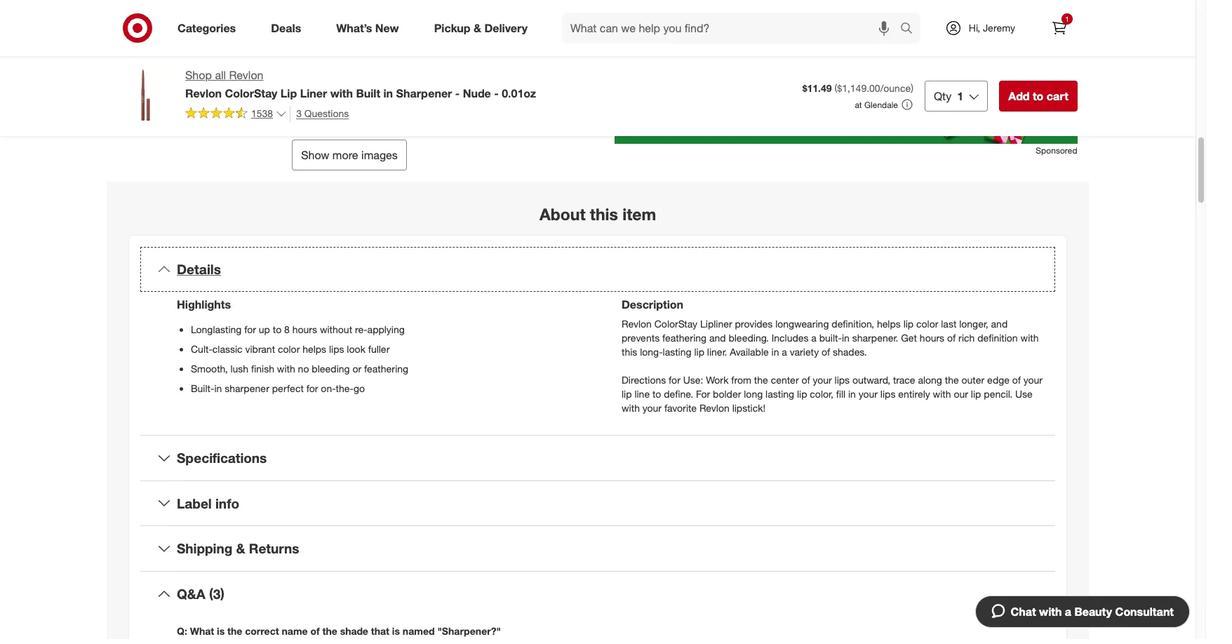 Task type: locate. For each thing, give the bounding box(es) containing it.
0 vertical spatial to
[[1034, 89, 1044, 103]]

chat with a beauty consultant button
[[976, 596, 1191, 628]]

1 right qty
[[958, 89, 964, 103]]

1 vertical spatial helps
[[303, 343, 327, 355]]

pencil.
[[985, 388, 1013, 400]]

to inside button
[[1034, 89, 1044, 103]]

long-
[[640, 346, 663, 358]]

chat with a beauty consultant
[[1011, 605, 1175, 619]]

lips down trace
[[881, 388, 896, 400]]

0 vertical spatial color
[[917, 318, 939, 330]]

longlasting for up to 8 hours without re-applying
[[191, 324, 405, 335]]

color
[[917, 318, 939, 330], [278, 343, 300, 355]]

0 horizontal spatial this
[[590, 204, 619, 224]]

& left returns
[[236, 541, 245, 557]]

to right line
[[653, 388, 662, 400]]

shade
[[340, 626, 369, 637]]

cult-classic vibrant color helps lips look fuller
[[191, 343, 390, 355]]

with left no
[[277, 363, 295, 375]]

1 horizontal spatial and
[[992, 318, 1008, 330]]

1 right jeremy
[[1066, 15, 1070, 23]]

1 vertical spatial lasting
[[766, 388, 795, 400]]

1 horizontal spatial color
[[917, 318, 939, 330]]

specifications button
[[140, 436, 1056, 481]]

1
[[1066, 15, 1070, 23], [958, 89, 964, 103]]

0 vertical spatial lasting
[[663, 346, 692, 358]]

0 horizontal spatial lasting
[[663, 346, 692, 358]]

1 vertical spatial this
[[622, 346, 638, 358]]

a
[[630, 29, 636, 43], [812, 332, 817, 344], [782, 346, 788, 358], [1066, 605, 1072, 619]]

0 vertical spatial &
[[474, 21, 482, 35]]

all
[[215, 68, 226, 82]]

for inside directions for use: work from the center of your lips outward, trace along the outer edge of your lip line to define. for bolder long lasting lip color, fill in your lips entirely with our lip pencil. use with your favorite revlon lipstick!
[[669, 374, 681, 386]]

about this item
[[540, 204, 657, 224]]

$1,149.00
[[838, 82, 881, 94]]

and up definition
[[992, 318, 1008, 330]]

0 horizontal spatial hours
[[293, 324, 317, 335]]

0 horizontal spatial is
[[217, 626, 225, 637]]

of right the name
[[311, 626, 320, 637]]

your down outward,
[[859, 388, 878, 400]]

0 horizontal spatial for
[[244, 324, 256, 335]]

1 horizontal spatial to
[[653, 388, 662, 400]]

is right what
[[217, 626, 225, 637]]

lasting down center
[[766, 388, 795, 400]]

look
[[347, 343, 366, 355]]

specifications
[[177, 450, 267, 466]]

for up the define.
[[669, 374, 681, 386]]

lasting up use:
[[663, 346, 692, 358]]

details button
[[140, 247, 1056, 292]]

2 - from the left
[[494, 86, 499, 100]]

shades.
[[833, 346, 868, 358]]

lip left the color,
[[798, 388, 808, 400]]

revlon colorstay lipliner provides longwearing definition, helps lip color last longer, and prevents feathering and bleeding. includes a built-in sharpener. get hours of rich definition with this long-lasting lip liner. available in a variety of shades.
[[622, 318, 1039, 358]]

photo from @makeupbyjennaa, 6 of 12 image
[[355, 0, 581, 129]]

in right fill
[[849, 388, 857, 400]]

revlon up prevents
[[622, 318, 652, 330]]

chat
[[1011, 605, 1037, 619]]

nude
[[463, 86, 491, 100]]

helps up sharpener.
[[878, 318, 901, 330]]

with up questions
[[330, 86, 353, 100]]

with inside button
[[1040, 605, 1063, 619]]

revlon right 'all'
[[229, 68, 264, 82]]

for left up at bottom
[[244, 324, 256, 335]]

&
[[474, 21, 482, 35], [236, 541, 245, 557]]

colorstay up 1538 on the left top of page
[[225, 86, 278, 100]]

helps inside revlon colorstay lipliner provides longwearing definition, helps lip color last longer, and prevents feathering and bleeding. includes a built-in sharpener. get hours of rich definition with this long-lasting lip liner. available in a variety of shades.
[[878, 318, 901, 330]]

3 questions
[[296, 107, 349, 119]]

this down prevents
[[622, 346, 638, 358]]

2 horizontal spatial to
[[1034, 89, 1044, 103]]

without
[[320, 324, 353, 335]]

re-
[[355, 324, 368, 335]]

/ounce
[[881, 82, 911, 94]]

shipping & returns button
[[140, 527, 1056, 572]]

2 vertical spatial to
[[653, 388, 662, 400]]

1 horizontal spatial lips
[[835, 374, 850, 386]]

lip
[[904, 318, 914, 330], [695, 346, 705, 358], [622, 388, 632, 400], [798, 388, 808, 400], [972, 388, 982, 400]]

of up use
[[1013, 374, 1022, 386]]

applying
[[368, 324, 405, 335]]

0 horizontal spatial -
[[455, 86, 460, 100]]

with right chat
[[1040, 605, 1063, 619]]

0 vertical spatial helps
[[878, 318, 901, 330]]

sponsored
[[1037, 145, 1078, 156]]

0 horizontal spatial feathering
[[364, 363, 409, 375]]

1 link
[[1045, 13, 1076, 44]]

fill
[[837, 388, 846, 400]]

a inside button
[[1066, 605, 1072, 619]]

in right built
[[384, 86, 393, 100]]

sharpener
[[396, 86, 452, 100]]

lip up get on the bottom of page
[[904, 318, 914, 330]]

2 vertical spatial lips
[[881, 388, 896, 400]]

1 horizontal spatial is
[[392, 626, 400, 637]]

color down 8 on the bottom left of the page
[[278, 343, 300, 355]]

0 vertical spatial lips
[[329, 343, 344, 355]]

feathering down the lipliner
[[663, 332, 707, 344]]

is right the that
[[392, 626, 400, 637]]

lips up fill
[[835, 374, 850, 386]]

categories
[[178, 21, 236, 35]]

& right pickup
[[474, 21, 482, 35]]

that
[[371, 626, 390, 637]]

feathering
[[663, 332, 707, 344], [364, 363, 409, 375]]

helps
[[878, 318, 901, 330], [303, 343, 327, 355]]

lips
[[329, 343, 344, 355], [835, 374, 850, 386], [881, 388, 896, 400]]

0 vertical spatial this
[[590, 204, 619, 224]]

add to cart
[[1009, 89, 1069, 103]]

- left the nude
[[455, 86, 460, 100]]

colorstay inside revlon colorstay lipliner provides longwearing definition, helps lip color last longer, and prevents feathering and bleeding. includes a built-in sharpener. get hours of rich definition with this long-lasting lip liner. available in a variety of shades.
[[655, 318, 698, 330]]

hours down last
[[920, 332, 945, 344]]

0 vertical spatial colorstay
[[225, 86, 278, 100]]

0 vertical spatial feathering
[[663, 332, 707, 344]]

hours inside revlon colorstay lipliner provides longwearing definition, helps lip color last longer, and prevents feathering and bleeding. includes a built-in sharpener. get hours of rich definition with this long-lasting lip liner. available in a variety of shades.
[[920, 332, 945, 344]]

of
[[948, 332, 956, 344], [822, 346, 831, 358], [802, 374, 811, 386], [1013, 374, 1022, 386], [311, 626, 320, 637]]

prevents
[[622, 332, 660, 344]]

in down smooth,
[[214, 383, 222, 394]]

directions
[[622, 374, 666, 386]]

define.
[[664, 388, 694, 400]]

1 vertical spatial colorstay
[[655, 318, 698, 330]]

for
[[697, 388, 711, 400]]

perfect
[[272, 383, 304, 394]]

rich
[[959, 332, 975, 344]]

1 vertical spatial feathering
[[364, 363, 409, 375]]

clean
[[643, 58, 669, 70]]

image gallery element
[[118, 0, 581, 171]]

pickup
[[434, 21, 471, 35]]

in down "includes"
[[772, 346, 780, 358]]

- right the nude
[[494, 86, 499, 100]]

helps up no
[[303, 343, 327, 355]]

returns
[[249, 541, 299, 557]]

hours
[[293, 324, 317, 335], [920, 332, 945, 344]]

revlon inside directions for use: work from the center of your lips outward, trace along the outer edge of your lip line to define. for bolder long lasting lip color, fill in your lips entirely with our lip pencil. use with your favorite revlon lipstick!
[[700, 402, 730, 414]]

2 horizontal spatial lips
[[881, 388, 896, 400]]

1 horizontal spatial -
[[494, 86, 499, 100]]

cult-
[[191, 343, 213, 355]]

0 vertical spatial 1
[[1066, 15, 1070, 23]]

2 horizontal spatial for
[[669, 374, 681, 386]]

for left on-
[[307, 383, 318, 394]]

color left last
[[917, 318, 939, 330]]

1 horizontal spatial hours
[[920, 332, 945, 344]]

What can we help you find? suggestions appear below search field
[[562, 13, 904, 44]]

deals
[[271, 21, 301, 35]]

fuller
[[368, 343, 390, 355]]

0 horizontal spatial lips
[[329, 343, 344, 355]]

1 horizontal spatial &
[[474, 21, 482, 35]]

0 horizontal spatial and
[[710, 332, 726, 344]]

glendale
[[865, 100, 899, 110]]

-
[[455, 86, 460, 100], [494, 86, 499, 100]]

0 horizontal spatial colorstay
[[225, 86, 278, 100]]

lips left the look
[[329, 343, 344, 355]]

colorstay
[[225, 86, 278, 100], [655, 318, 698, 330]]

with inside shop all revlon revlon colorstay lip liner with built in sharpener - nude - 0.01oz
[[330, 86, 353, 100]]

1 vertical spatial &
[[236, 541, 245, 557]]

0 horizontal spatial color
[[278, 343, 300, 355]]

1 horizontal spatial helps
[[878, 318, 901, 330]]

the up our at the right of page
[[946, 374, 960, 386]]

1 horizontal spatial feathering
[[663, 332, 707, 344]]

more
[[333, 148, 359, 162]]

hours right 8 on the bottom left of the page
[[293, 324, 317, 335]]

lip left line
[[622, 388, 632, 400]]

what
[[190, 626, 214, 637]]

sharpener
[[225, 383, 269, 394]]

highlights
[[177, 298, 231, 312]]

cart
[[1047, 89, 1069, 103]]

this left item
[[590, 204, 619, 224]]

with right definition
[[1021, 332, 1039, 344]]

0 horizontal spatial &
[[236, 541, 245, 557]]

for
[[244, 324, 256, 335], [669, 374, 681, 386], [307, 383, 318, 394]]

0 vertical spatial and
[[992, 318, 1008, 330]]

smooth, lush finish with no bleeding or feathering
[[191, 363, 409, 375]]

colorstay down description at top right
[[655, 318, 698, 330]]

0 horizontal spatial to
[[273, 324, 282, 335]]

1 horizontal spatial this
[[622, 346, 638, 358]]

lipstick!
[[733, 402, 766, 414]]

in
[[384, 86, 393, 100], [842, 332, 850, 344], [772, 346, 780, 358], [214, 383, 222, 394], [849, 388, 857, 400]]

correct
[[245, 626, 279, 637]]

0 horizontal spatial 1
[[958, 89, 964, 103]]

to left 8 on the bottom left of the page
[[273, 324, 282, 335]]

center
[[771, 374, 799, 386]]

1 horizontal spatial colorstay
[[655, 318, 698, 330]]

your up the color,
[[813, 374, 833, 386]]

this inside revlon colorstay lipliner provides longwearing definition, helps lip color last longer, and prevents feathering and bleeding. includes a built-in sharpener. get hours of rich definition with this long-lasting lip liner. available in a variety of shades.
[[622, 346, 638, 358]]

jeremy
[[984, 22, 1016, 34]]

finish
[[251, 363, 274, 375]]

with inside revlon colorstay lipliner provides longwearing definition, helps lip color last longer, and prevents feathering and bleeding. includes a built-in sharpener. get hours of rich definition with this long-lasting lip liner. available in a variety of shades.
[[1021, 332, 1039, 344]]

& inside dropdown button
[[236, 541, 245, 557]]

definition
[[978, 332, 1019, 344]]

of right center
[[802, 374, 811, 386]]

feathering down fuller
[[364, 363, 409, 375]]

1 horizontal spatial 1
[[1066, 15, 1070, 23]]

@makeupbyjennaa
[[378, 95, 454, 105]]

your down line
[[643, 402, 662, 414]]

at
[[615, 29, 627, 43]]

your up use
[[1024, 374, 1043, 386]]

to right add
[[1034, 89, 1044, 103]]

1 horizontal spatial lasting
[[766, 388, 795, 400]]

the left shade at bottom
[[323, 626, 338, 637]]

1 vertical spatial and
[[710, 332, 726, 344]]

and up liner.
[[710, 332, 726, 344]]

revlon
[[229, 68, 264, 82], [185, 86, 222, 100], [622, 318, 652, 330], [700, 402, 730, 414]]

2 is from the left
[[392, 626, 400, 637]]

1 - from the left
[[455, 86, 460, 100]]

a left beauty
[[1066, 605, 1072, 619]]

with down line
[[622, 402, 640, 414]]

3 questions link
[[290, 106, 349, 122]]

a left 'built-'
[[812, 332, 817, 344]]

bleeding
[[312, 363, 350, 375]]

on-
[[321, 383, 336, 394]]

revlon down for
[[700, 402, 730, 414]]

lasting inside directions for use: work from the center of your lips outward, trace along the outer edge of your lip line to define. for bolder long lasting lip color, fill in your lips entirely with our lip pencil. use with your favorite revlon lipstick!
[[766, 388, 795, 400]]



Task type: vqa. For each thing, say whether or not it's contained in the screenshot.
REDCARD link
no



Task type: describe. For each thing, give the bounding box(es) containing it.
)
[[911, 82, 914, 94]]

at a glance
[[615, 29, 675, 43]]

qty
[[934, 89, 952, 103]]

shipping & returns
[[177, 541, 299, 557]]

shop
[[185, 68, 212, 82]]

& for pickup
[[474, 21, 482, 35]]

shop all revlon revlon colorstay lip liner with built in sharpener - nude - 0.01oz
[[185, 68, 537, 100]]

beauty
[[1075, 605, 1113, 619]]

lip down outer
[[972, 388, 982, 400]]

at glendale
[[855, 100, 899, 110]]

details
[[177, 261, 221, 277]]

with down along
[[934, 388, 952, 400]]

show more images button
[[292, 140, 407, 171]]

outer
[[962, 374, 985, 386]]

includes
[[772, 332, 809, 344]]

long
[[744, 388, 763, 400]]

pickup & delivery link
[[422, 13, 546, 44]]

images
[[362, 148, 398, 162]]

trace
[[894, 374, 916, 386]]

advertisement region
[[615, 91, 1078, 144]]

categories link
[[166, 13, 254, 44]]

lip left liner.
[[695, 346, 705, 358]]

label info button
[[140, 481, 1056, 526]]

$11.49
[[803, 82, 832, 94]]

bolder
[[713, 388, 742, 400]]

add to cart button
[[1000, 81, 1078, 112]]

1 vertical spatial color
[[278, 343, 300, 355]]

the-
[[336, 383, 354, 394]]

the left correct
[[228, 626, 242, 637]]

glance
[[639, 29, 675, 43]]

liner.
[[708, 346, 728, 358]]

liner
[[300, 86, 327, 100]]

use:
[[684, 374, 704, 386]]

show more images
[[301, 148, 398, 162]]

vibrant
[[245, 343, 275, 355]]

longer,
[[960, 318, 989, 330]]

in up shades.
[[842, 332, 850, 344]]

available
[[730, 346, 769, 358]]

description
[[622, 298, 684, 312]]

for for longlasting
[[244, 324, 256, 335]]

1538
[[251, 108, 273, 120]]

q&a (3)
[[177, 586, 225, 602]]

deals link
[[259, 13, 319, 44]]

or
[[353, 363, 362, 375]]

revlon inside revlon colorstay lipliner provides longwearing definition, helps lip color last longer, and prevents feathering and bleeding. includes a built-in sharpener. get hours of rich definition with this long-lasting lip liner. available in a variety of shades.
[[622, 318, 652, 330]]

q&a
[[177, 586, 206, 602]]

named
[[403, 626, 435, 637]]

lasting inside revlon colorstay lipliner provides longwearing definition, helps lip color last longer, and prevents feathering and bleeding. includes a built-in sharpener. get hours of rich definition with this long-lasting lip liner. available in a variety of shades.
[[663, 346, 692, 358]]

image of revlon colorstay lip liner with built in sharpener - nude - 0.01oz image
[[118, 67, 174, 124]]

1 vertical spatial to
[[273, 324, 282, 335]]

directions for use: work from the center of your lips outward, trace along the outer edge of your lip line to define. for bolder long lasting lip color, fill in your lips entirely with our lip pencil. use with your favorite revlon lipstick!
[[622, 374, 1043, 414]]

1 vertical spatial lips
[[835, 374, 850, 386]]

0.01oz
[[502, 86, 537, 100]]

for for directions
[[669, 374, 681, 386]]

edge
[[988, 374, 1010, 386]]

revlon down shop on the top of page
[[185, 86, 222, 100]]

line
[[635, 388, 650, 400]]

a right at
[[630, 29, 636, 43]]

item
[[623, 204, 657, 224]]

1 horizontal spatial for
[[307, 383, 318, 394]]

"sharpener?"
[[438, 626, 501, 637]]

what's
[[336, 21, 372, 35]]

provides
[[736, 318, 773, 330]]

color inside revlon colorstay lipliner provides longwearing definition, helps lip color last longer, and prevents feathering and bleeding. includes a built-in sharpener. get hours of rich definition with this long-lasting lip liner. available in a variety of shades.
[[917, 318, 939, 330]]

last
[[942, 318, 957, 330]]

entirely
[[899, 388, 931, 400]]

built-
[[820, 332, 843, 344]]

feathering inside revlon colorstay lipliner provides longwearing definition, helps lip color last longer, and prevents feathering and bleeding. includes a built-in sharpener. get hours of rich definition with this long-lasting lip liner. available in a variety of shades.
[[663, 332, 707, 344]]

our
[[954, 388, 969, 400]]

longlasting
[[191, 324, 242, 335]]

the up long on the bottom
[[755, 374, 769, 386]]

outward,
[[853, 374, 891, 386]]

built-in sharpener perfect for on-the-go
[[191, 383, 365, 394]]

photo from @makeuptipsbyveera, 5 of 12 image
[[118, 0, 344, 129]]

lush
[[231, 363, 249, 375]]

bleeding.
[[729, 332, 769, 344]]

8
[[284, 324, 290, 335]]

show
[[301, 148, 330, 162]]

clean button
[[615, 49, 669, 79]]

1 is from the left
[[217, 626, 225, 637]]

hi,
[[970, 22, 981, 34]]

search
[[894, 22, 928, 36]]

delivery
[[485, 21, 528, 35]]

colorstay inside shop all revlon revlon colorstay lip liner with built in sharpener - nude - 0.01oz
[[225, 86, 278, 100]]

info
[[216, 495, 239, 512]]

qty 1
[[934, 89, 964, 103]]

of down last
[[948, 332, 956, 344]]

1 vertical spatial 1
[[958, 89, 964, 103]]

in inside directions for use: work from the center of your lips outward, trace along the outer edge of your lip line to define. for bolder long lasting lip color, fill in your lips entirely with our lip pencil. use with your favorite revlon lipstick!
[[849, 388, 857, 400]]

& for shipping
[[236, 541, 245, 557]]

1 inside 1 link
[[1066, 15, 1070, 23]]

1538 link
[[185, 106, 287, 123]]

to inside directions for use: work from the center of your lips outward, trace along the outer edge of your lip line to define. for bolder long lasting lip color, fill in your lips entirely with our lip pencil. use with your favorite revlon lipstick!
[[653, 388, 662, 400]]

a down "includes"
[[782, 346, 788, 358]]

in inside shop all revlon revlon colorstay lip liner with built in sharpener - nude - 0.01oz
[[384, 86, 393, 100]]

built
[[356, 86, 381, 100]]

of down 'built-'
[[822, 346, 831, 358]]

go
[[354, 383, 365, 394]]

0 horizontal spatial helps
[[303, 343, 327, 355]]

label info
[[177, 495, 239, 512]]

(3)
[[209, 586, 225, 602]]

add
[[1009, 89, 1030, 103]]



